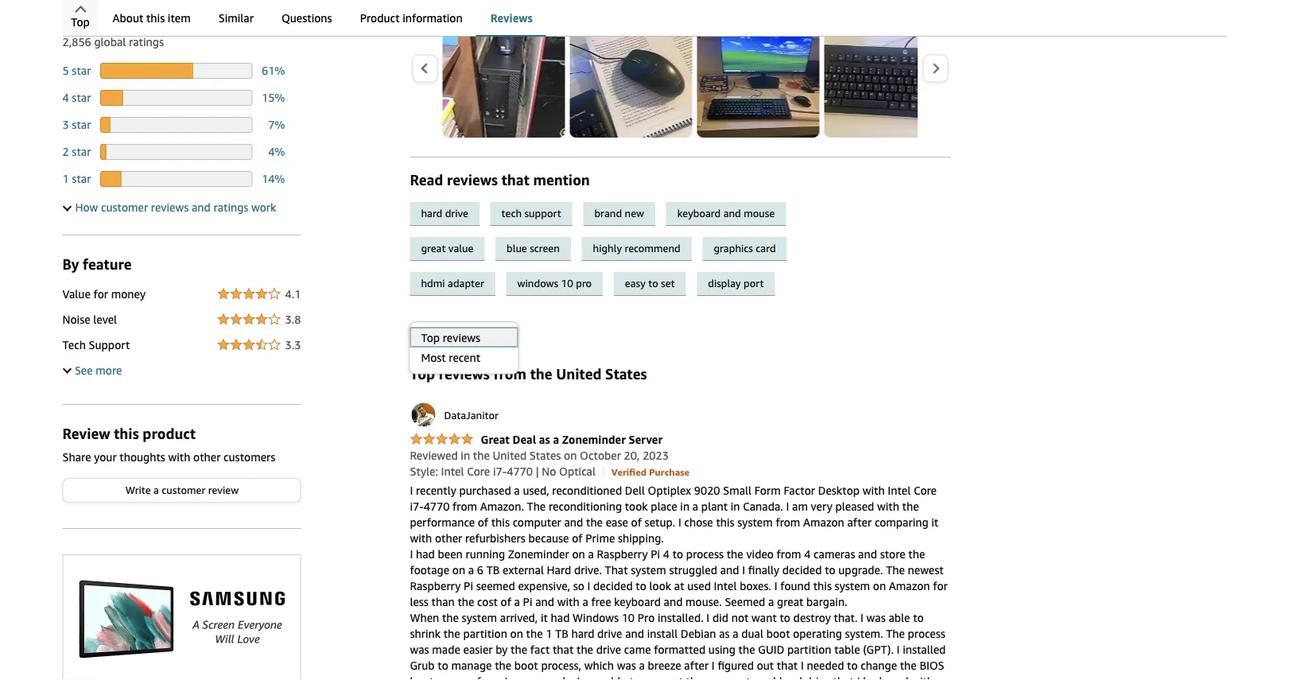 Task type: describe. For each thing, give the bounding box(es) containing it.
product information
[[360, 12, 463, 25]]

system down upgrade.
[[835, 579, 871, 592]]

that up tech
[[502, 171, 530, 188]]

i right mode.
[[577, 675, 580, 680]]

2 horizontal spatial had
[[864, 675, 883, 680]]

figured
[[718, 659, 754, 672]]

windows
[[573, 611, 619, 624]]

0 vertical spatial had
[[416, 547, 435, 561]]

computer
[[513, 516, 562, 529]]

out inside i recently purchased a used, reconditioned dell optiplex 9020 small form factor desktop with intel core i7-4770 from amazon.  the reconditioning took place in a plant in canada.  i am very pleased with the performance of this computer and the ease of setup.  i chose this system from amazon after comparing it with other refurbishers because of prime shipping. i had been running zoneminder on a raspberry pi 4 to process the video from 4 cameras and store the footage on a 6 tb external hard drive.  that system struggled and i finally decided to upgrade.  the newest raspberry pi seemed expensive, so i decided to look at used intel boxes.  i found this system on amazon for less than the cost of a pi and with a free keyboard and mouse.  seemed a great bargain. when the system arrived, it had windows 10 pro installed.  i did not want to destroy that.  i was able to shrink the partition on the 1 tb hard drive and install debian as a dual boot operating system.  the process was made easier by the fact that the drive came formatted using the guid partition table (gpt).  i installed grub to manage the boot process, which was a breeze after i figured out that i needed to change the bios boot process from legacy mode.  i was able to connect the same external hard drive that i had used
[[757, 659, 774, 672]]

1 vertical spatial united
[[493, 449, 527, 462]]

a left the 6
[[469, 563, 474, 576]]

1 horizontal spatial partition
[[788, 643, 832, 656]]

mention
[[534, 171, 590, 188]]

more
[[96, 364, 122, 377]]

for inside i recently purchased a used, reconditioned dell optiplex 9020 small form factor desktop with intel core i7-4770 from amazon.  the reconditioning took place in a plant in canada.  i am very pleased with the performance of this computer and the ease of setup.  i chose this system from amazon after comparing it with other refurbishers because of prime shipping. i had been running zoneminder on a raspberry pi 4 to process the video from 4 cameras and store the footage on a 6 tb external hard drive.  that system struggled and i finally decided to upgrade.  the newest raspberry pi seemed expensive, so i decided to look at used intel boxes.  i found this system on amazon for less than the cost of a pi and with a free keyboard and mouse.  seemed a great bargain. when the system arrived, it had windows 10 pro installed.  i did not want to destroy that.  i was able to shrink the partition on the 1 tb hard drive and install debian as a dual boot operating system.  the process was made easier by the fact that the drive came formatted using the guid partition table (gpt).  i installed grub to manage the boot process, which was a breeze after i figured out that i needed to change the bios boot process from legacy mode.  i was able to connect the same external hard drive that i had used
[[934, 579, 948, 592]]

top for top
[[71, 16, 90, 29]]

1 vertical spatial it
[[541, 611, 548, 624]]

0 vertical spatial zoneminder
[[562, 433, 626, 446]]

dual
[[742, 627, 764, 640]]

support
[[89, 339, 130, 352]]

4% link
[[268, 145, 285, 158]]

0 horizontal spatial boot
[[410, 675, 434, 680]]

write
[[126, 484, 151, 497]]

a inside great deal as a zoneminder server link
[[553, 433, 559, 446]]

4 star link
[[62, 91, 91, 104]]

i down table
[[858, 675, 861, 680]]

install
[[648, 627, 678, 640]]

reviews for top reviews most recent
[[443, 331, 481, 344]]

1 vertical spatial after
[[685, 659, 709, 672]]

legacy
[[505, 675, 540, 680]]

progress bar for 3 star
[[100, 117, 253, 133]]

windows 10 pro link
[[507, 272, 614, 296]]

progress bar for 4 star
[[100, 90, 253, 106]]

star for 2 star
[[72, 145, 91, 158]]

see more button
[[62, 364, 122, 377]]

2 vertical spatial the
[[887, 627, 906, 640]]

reviews inside dropdown button
[[151, 201, 189, 214]]

customer inside dropdown button
[[101, 201, 148, 214]]

value
[[62, 288, 91, 301]]

of left prime
[[572, 532, 583, 545]]

prime
[[586, 532, 615, 545]]

a up the chose
[[693, 500, 699, 513]]

desktop
[[819, 484, 860, 497]]

a up want
[[769, 595, 775, 608]]

this down amazon.
[[492, 516, 510, 529]]

other inside i recently purchased a used, reconditioned dell optiplex 9020 small form factor desktop with intel core i7-4770 from amazon.  the reconditioning took place in a plant in canada.  i am very pleased with the performance of this computer and the ease of setup.  i chose this system from amazon after comparing it with other refurbishers because of prime shipping. i had been running zoneminder on a raspberry pi 4 to process the video from 4 cameras and store the footage on a 6 tb external hard drive.  that system struggled and i finally decided to upgrade.  the newest raspberry pi seemed expensive, so i decided to look at used intel boxes.  i found this system on amazon for less than the cost of a pi and with a free keyboard and mouse.  seemed a great bargain. when the system arrived, it had windows 10 pro installed.  i did not want to destroy that.  i was able to shrink the partition on the 1 tb hard drive and install debian as a dual boot operating system.  the process was made easier by the fact that the drive came formatted using the guid partition table (gpt).  i installed grub to manage the boot process, which was a breeze after i figured out that i needed to change the bios boot process from legacy mode.  i was able to connect the same external hard drive that i had used
[[435, 532, 463, 545]]

i up system.
[[861, 611, 864, 624]]

61%
[[262, 64, 285, 77]]

2 vertical spatial hard
[[780, 675, 803, 680]]

4 up 3
[[62, 91, 69, 104]]

3 star
[[62, 118, 91, 131]]

no
[[542, 465, 557, 478]]

on down upgrade.
[[874, 579, 887, 592]]

and down at on the right bottom
[[664, 595, 683, 608]]

and inside dropdown button
[[192, 201, 211, 214]]

expensive,
[[518, 579, 571, 592]]

1 horizontal spatial tb
[[556, 627, 569, 640]]

the down installed
[[901, 659, 917, 672]]

and down expensive,
[[536, 595, 555, 608]]

14%
[[262, 172, 285, 185]]

finally
[[749, 563, 780, 576]]

and left finally
[[721, 563, 740, 576]]

0 vertical spatial it
[[932, 516, 939, 529]]

star for 1 star
[[72, 172, 91, 185]]

from down am
[[776, 516, 801, 529]]

this up bargain.
[[814, 579, 832, 592]]

tech support link
[[491, 202, 584, 226]]

0 horizontal spatial out
[[158, 10, 180, 27]]

of left similar at top
[[184, 10, 198, 27]]

on down great deal as a zoneminder server
[[564, 449, 577, 462]]

(gpt).
[[864, 643, 894, 656]]

set
[[661, 277, 675, 290]]

2 vertical spatial process
[[437, 675, 474, 680]]

i right the so
[[588, 579, 591, 592]]

questions
[[282, 12, 332, 25]]

with up 'comparing'
[[878, 500, 900, 513]]

4 left cameras
[[805, 547, 811, 561]]

15% link
[[262, 91, 285, 104]]

reviews for top reviews
[[434, 325, 463, 336]]

7%
[[268, 118, 285, 131]]

a down came
[[639, 659, 645, 672]]

top for top reviews most recent
[[421, 331, 440, 344]]

similar
[[219, 12, 254, 25]]

0 horizontal spatial other
[[193, 451, 221, 464]]

2 horizontal spatial in
[[731, 500, 741, 513]]

1 horizontal spatial states
[[606, 366, 647, 383]]

share your thoughts with other customers
[[62, 451, 276, 464]]

the left the cost
[[458, 595, 475, 608]]

debian
[[681, 627, 717, 640]]

i left did
[[707, 611, 710, 624]]

keyboard inside i recently purchased a used, reconditioned dell optiplex 9020 small form factor desktop with intel core i7-4770 from amazon.  the reconditioning took place in a plant in canada.  i am very pleased with the performance of this computer and the ease of setup.  i chose this system from amazon after comparing it with other refurbishers because of prime shipping. i had been running zoneminder on a raspberry pi 4 to process the video from 4 cameras and store the footage on a 6 tb external hard drive.  that system struggled and i finally decided to upgrade.  the newest raspberry pi seemed expensive, so i decided to look at used intel boxes.  i found this system on amazon for less than the cost of a pi and with a free keyboard and mouse.  seemed a great bargain. when the system arrived, it had windows 10 pro installed.  i did not want to destroy that.  i was able to shrink the partition on the 1 tb hard drive and install debian as a dual boot operating system.  the process was made easier by the fact that the drive came formatted using the guid partition table (gpt).  i installed grub to manage the boot process, which was a breeze after i figured out that i needed to change the bios boot process from legacy mode.  i was able to connect the same external hard drive that i had used
[[615, 595, 661, 608]]

i left needed
[[801, 659, 804, 672]]

thoughts
[[120, 451, 165, 464]]

the up made
[[444, 627, 461, 640]]

the down by in the left of the page
[[495, 659, 512, 672]]

by
[[496, 643, 508, 656]]

struggled
[[670, 563, 718, 576]]

less
[[410, 595, 429, 608]]

list box containing top reviews
[[409, 327, 518, 367]]

top reviews most recent
[[421, 331, 481, 364]]

on up 'drive.'
[[573, 547, 586, 561]]

reconditioned
[[553, 484, 622, 497]]

great deal as a zoneminder server link
[[410, 433, 663, 447]]

a down not
[[733, 627, 739, 640]]

star for 3 star
[[72, 118, 91, 131]]

display port link
[[697, 272, 783, 296]]

reviewed
[[410, 449, 458, 462]]

the up newest
[[909, 547, 926, 561]]

of down took
[[632, 516, 642, 529]]

0 horizontal spatial external
[[503, 563, 544, 576]]

and left mouse
[[724, 207, 742, 220]]

0 vertical spatial process
[[687, 547, 724, 561]]

drive down windows
[[598, 627, 623, 640]]

reviews for top reviews from the united states
[[439, 366, 490, 383]]

this down plant
[[717, 516, 735, 529]]

how customer reviews and ratings work button
[[62, 200, 276, 216]]

easy to set
[[625, 277, 675, 290]]

the down the dual
[[739, 643, 756, 656]]

was down came
[[617, 659, 637, 672]]

bargain.
[[807, 595, 848, 608]]

1 horizontal spatial raspberry
[[597, 547, 648, 561]]

refurbishers
[[466, 532, 526, 545]]

to up struggled
[[673, 547, 684, 561]]

1 horizontal spatial hard
[[572, 627, 595, 640]]

1 horizontal spatial intel
[[714, 579, 737, 592]]

to down made
[[438, 659, 449, 672]]

1 horizontal spatial had
[[551, 611, 570, 624]]

which
[[585, 659, 614, 672]]

was up system.
[[867, 611, 886, 624]]

verified purchase
[[612, 466, 690, 477]]

i down style:
[[410, 484, 413, 497]]

the down great
[[473, 449, 490, 462]]

a up 'drive.'
[[588, 547, 594, 561]]

tech support
[[62, 339, 130, 352]]

keyboard and mouse link
[[667, 202, 794, 226]]

that
[[605, 563, 628, 576]]

1 vertical spatial boot
[[515, 659, 539, 672]]

form
[[755, 484, 781, 497]]

that up the process,
[[553, 643, 574, 656]]

work
[[251, 201, 276, 214]]

system up look
[[631, 563, 667, 576]]

i up boxes.
[[743, 563, 746, 576]]

1 vertical spatial able
[[606, 675, 627, 680]]

cameras
[[814, 547, 856, 561]]

4770 inside i recently purchased a used, reconditioned dell optiplex 9020 small form factor desktop with intel core i7-4770 from amazon.  the reconditioning took place in a plant in canada.  i am very pleased with the performance of this computer and the ease of setup.  i chose this system from amazon after comparing it with other refurbishers because of prime shipping. i had been running zoneminder on a raspberry pi 4 to process the video from 4 cameras and store the footage on a 6 tb external hard drive.  that system struggled and i finally decided to upgrade.  the newest raspberry pi seemed expensive, so i decided to look at used intel boxes.  i found this system on amazon for less than the cost of a pi and with a free keyboard and mouse.  seemed a great bargain. when the system arrived, it had windows 10 pro installed.  i did not want to destroy that.  i was able to shrink the partition on the 1 tb hard drive and install debian as a dual boot operating system.  the process was made easier by the fact that the drive came formatted using the guid partition table (gpt).  i installed grub to manage the boot process, which was a breeze after i figured out that i needed to change the bios boot process from legacy mode.  i was able to connect the same external hard drive that i had used
[[424, 500, 450, 513]]

2,856 global ratings
[[62, 35, 164, 49]]

when
[[410, 611, 440, 624]]

top for top reviews from the united states
[[410, 366, 435, 383]]

0 horizontal spatial ratings
[[129, 35, 164, 49]]

0 vertical spatial the
[[527, 500, 546, 513]]

from right video
[[777, 547, 802, 561]]

the up great deal as a zoneminder server link
[[531, 366, 553, 383]]

to left look
[[636, 579, 647, 592]]

0 vertical spatial after
[[848, 516, 872, 529]]

0 vertical spatial i7-
[[493, 465, 507, 478]]

to down table
[[848, 659, 858, 672]]

a up arrived,
[[515, 595, 520, 608]]

the right by in the left of the page
[[511, 643, 528, 656]]

video
[[747, 547, 774, 561]]

i up footage
[[410, 547, 413, 561]]

0 horizontal spatial intel
[[441, 465, 464, 478]]

want
[[752, 611, 777, 624]]

with down performance
[[410, 532, 432, 545]]

star for 4 star
[[72, 91, 91, 104]]

0 vertical spatial pi
[[651, 547, 661, 561]]

display
[[708, 277, 741, 290]]

0 horizontal spatial decided
[[594, 579, 633, 592]]

this left item at top
[[146, 12, 165, 25]]

ratings inside dropdown button
[[214, 201, 249, 214]]

this up thoughts
[[114, 425, 139, 442]]

from down manage in the bottom of the page
[[477, 675, 502, 680]]

needed
[[807, 659, 845, 672]]

star for 5 star
[[72, 64, 91, 77]]

purchase
[[649, 466, 690, 477]]

upgrade.
[[839, 563, 884, 576]]

from down dropdown icon
[[494, 366, 527, 383]]

core inside i recently purchased a used, reconditioned dell optiplex 9020 small form factor desktop with intel core i7-4770 from amazon.  the reconditioning took place in a plant in canada.  i am very pleased with the performance of this computer and the ease of setup.  i chose this system from amazon after comparing it with other refurbishers because of prime shipping. i had been running zoneminder on a raspberry pi 4 to process the video from 4 cameras and store the footage on a 6 tb external hard drive.  that system struggled and i finally decided to upgrade.  the newest raspberry pi seemed expensive, so i decided to look at used intel boxes.  i found this system on amazon for less than the cost of a pi and with a free keyboard and mouse.  seemed a great bargain. when the system arrived, it had windows 10 pro installed.  i did not want to destroy that.  i was able to shrink the partition on the 1 tb hard drive and install debian as a dual boot operating system.  the process was made easier by the fact that the drive came formatted using the guid partition table (gpt).  i installed grub to manage the boot process, which was a breeze after i figured out that i needed to change the bios boot process from legacy mode.  i was able to connect the same external hard drive that i had used
[[914, 484, 937, 497]]

system down canada.
[[738, 516, 773, 529]]

1 horizontal spatial used
[[886, 675, 909, 680]]

great
[[481, 433, 510, 446]]

comparing
[[875, 516, 929, 529]]

1 horizontal spatial able
[[889, 611, 911, 624]]

1 horizontal spatial amazon
[[890, 579, 931, 592]]

i left found
[[775, 579, 778, 592]]

grub
[[410, 659, 435, 672]]

drive down needed
[[806, 675, 831, 680]]

on down arrived,
[[511, 627, 524, 640]]

1 vertical spatial 5
[[62, 64, 69, 77]]

0 horizontal spatial used
[[688, 579, 711, 592]]

with down the so
[[558, 595, 580, 608]]

great value link
[[410, 237, 496, 261]]

brand
[[595, 207, 622, 220]]

0 horizontal spatial tb
[[487, 563, 500, 576]]

very
[[811, 500, 833, 513]]

the left same
[[687, 675, 703, 680]]

previous image
[[421, 62, 429, 74]]

read
[[410, 171, 443, 188]]

at
[[675, 579, 685, 592]]

share
[[62, 451, 91, 464]]

1 horizontal spatial customer
[[162, 484, 206, 497]]

progress bar for 2 star
[[100, 144, 253, 160]]

to right want
[[780, 611, 791, 624]]

and up upgrade.
[[859, 547, 878, 561]]

14% link
[[262, 172, 285, 185]]

to up installed
[[914, 611, 924, 624]]

brand new
[[595, 207, 645, 220]]

1 vertical spatial states
[[530, 449, 561, 462]]

verified purchase link
[[612, 465, 690, 478]]

top for top reviews
[[417, 325, 431, 336]]

took
[[625, 500, 648, 513]]

cost
[[478, 595, 498, 608]]

on down been
[[453, 563, 466, 576]]

10 inside i recently purchased a used, reconditioned dell optiplex 9020 small form factor desktop with intel core i7-4770 from amazon.  the reconditioning took place in a plant in canada.  i am very pleased with the performance of this computer and the ease of setup.  i chose this system from amazon after comparing it with other refurbishers because of prime shipping. i had been running zoneminder on a raspberry pi 4 to process the video from 4 cameras and store the footage on a 6 tb external hard drive.  that system struggled and i finally decided to upgrade.  the newest raspberry pi seemed expensive, so i decided to look at used intel boxes.  i found this system on amazon for less than the cost of a pi and with a free keyboard and mouse.  seemed a great bargain. when the system arrived, it had windows 10 pro installed.  i did not want to destroy that.  i was able to shrink the partition on the 1 tb hard drive and install debian as a dual boot operating system.  the process was made easier by the fact that the drive came formatted using the guid partition table (gpt).  i installed grub to manage the boot process, which was a breeze after i figured out that i needed to change the bios boot process from legacy mode.  i was able to connect the same external hard drive that i had used
[[622, 611, 635, 624]]

graphics card
[[714, 242, 776, 255]]

4 down shipping. at the bottom of the page
[[664, 547, 670, 561]]

using
[[709, 643, 736, 656]]

that down guid
[[777, 659, 798, 672]]

did
[[713, 611, 729, 624]]

setup.
[[645, 516, 676, 529]]

that down needed
[[834, 675, 855, 680]]

screen
[[530, 242, 560, 255]]

of up refurbishers
[[478, 516, 489, 529]]

came
[[625, 643, 651, 656]]

0 horizontal spatial pi
[[464, 579, 474, 592]]

and down reconditioning
[[565, 516, 584, 529]]

system down the cost
[[462, 611, 497, 624]]



Task type: locate. For each thing, give the bounding box(es) containing it.
from down purchased
[[453, 500, 478, 513]]

customer right how
[[101, 201, 148, 214]]

4 star from the top
[[72, 145, 91, 158]]

raspberry up that
[[597, 547, 648, 561]]

1 vertical spatial decided
[[594, 579, 633, 592]]

the up 'comparing'
[[903, 500, 920, 513]]

top reviews
[[417, 325, 463, 336]]

product
[[360, 12, 400, 25]]

great inside "link"
[[421, 242, 446, 255]]

style:
[[410, 465, 438, 478]]

0 horizontal spatial had
[[416, 547, 435, 561]]

decided
[[783, 563, 822, 576], [594, 579, 633, 592]]

value for money
[[62, 288, 146, 301]]

0 vertical spatial decided
[[783, 563, 822, 576]]

1 horizontal spatial core
[[914, 484, 937, 497]]

1 vertical spatial had
[[551, 611, 570, 624]]

0 vertical spatial 10
[[561, 277, 574, 290]]

2 vertical spatial boot
[[410, 675, 434, 680]]

1 progress bar from the top
[[100, 63, 253, 79]]

0 horizontal spatial after
[[685, 659, 709, 672]]

drive
[[445, 207, 469, 220], [598, 627, 623, 640], [597, 643, 622, 656], [806, 675, 831, 680]]

1 vertical spatial keyboard
[[615, 595, 661, 608]]

1 vertical spatial zoneminder
[[508, 547, 570, 561]]

pi left the seemed
[[464, 579, 474, 592]]

had left windows
[[551, 611, 570, 624]]

4 progress bar from the top
[[100, 144, 253, 160]]

great
[[421, 242, 446, 255], [778, 595, 804, 608]]

small
[[724, 484, 752, 497]]

review this product
[[62, 425, 196, 442]]

and left the work
[[192, 201, 211, 214]]

1 horizontal spatial in
[[681, 500, 690, 513]]

0 vertical spatial out
[[158, 10, 180, 27]]

the up prime
[[587, 516, 603, 529]]

destroy
[[794, 611, 832, 624]]

reviews inside top reviews most recent
[[443, 331, 481, 344]]

0 vertical spatial intel
[[441, 465, 464, 478]]

star down 5 star
[[72, 91, 91, 104]]

i
[[410, 484, 413, 497], [787, 500, 790, 513], [679, 516, 682, 529], [410, 547, 413, 561], [743, 563, 746, 576], [588, 579, 591, 592], [775, 579, 778, 592], [707, 611, 710, 624], [861, 611, 864, 624], [897, 643, 900, 656], [712, 659, 715, 672], [801, 659, 804, 672], [577, 675, 580, 680], [858, 675, 861, 680]]

0 vertical spatial customer
[[101, 201, 148, 214]]

0 vertical spatial keyboard
[[678, 207, 721, 220]]

port
[[744, 277, 764, 290]]

was
[[867, 611, 886, 624], [410, 643, 429, 656], [617, 659, 637, 672], [583, 675, 603, 680]]

by
[[62, 255, 79, 273]]

as
[[539, 433, 550, 446], [720, 627, 730, 640]]

0 vertical spatial 1
[[62, 172, 69, 185]]

had down change
[[864, 675, 883, 680]]

1 vertical spatial 4770
[[424, 500, 450, 513]]

this
[[146, 12, 165, 25], [114, 425, 139, 442], [492, 516, 510, 529], [717, 516, 735, 529], [814, 579, 832, 592]]

recommend
[[625, 242, 681, 255]]

1 vertical spatial the
[[887, 563, 905, 576]]

canada.
[[743, 500, 784, 513]]

item
[[168, 12, 191, 25]]

1 horizontal spatial 1
[[546, 627, 553, 640]]

that
[[502, 171, 530, 188], [553, 643, 574, 656], [777, 659, 798, 672], [834, 675, 855, 680]]

drive up "value"
[[445, 207, 469, 220]]

with up pleased on the bottom right of page
[[863, 484, 885, 497]]

as up reviewed in the united states on october 20, 2023
[[539, 433, 550, 446]]

in down small
[[731, 500, 741, 513]]

| image
[[604, 466, 604, 477]]

1 horizontal spatial other
[[435, 532, 463, 545]]

a right write
[[154, 484, 159, 497]]

i right (gpt).
[[897, 643, 900, 656]]

how
[[75, 201, 98, 214]]

3 progress bar from the top
[[100, 117, 253, 133]]

0 vertical spatial 5
[[201, 10, 210, 27]]

the up which
[[577, 643, 594, 656]]

table
[[835, 643, 861, 656]]

0 vertical spatial partition
[[463, 627, 508, 640]]

zoneminder down "because"
[[508, 547, 570, 561]]

1 down 2
[[62, 172, 69, 185]]

1 horizontal spatial decided
[[783, 563, 822, 576]]

hdmi
[[421, 277, 445, 290]]

1 star
[[62, 172, 91, 185]]

write a customer review link
[[63, 479, 300, 502]]

i left the chose
[[679, 516, 682, 529]]

tech
[[502, 207, 522, 220]]

0 vertical spatial raspberry
[[597, 547, 648, 561]]

same
[[706, 675, 733, 680]]

to
[[649, 277, 659, 290], [673, 547, 684, 561], [825, 563, 836, 576], [636, 579, 647, 592], [780, 611, 791, 624], [914, 611, 924, 624], [438, 659, 449, 672], [848, 659, 858, 672], [630, 675, 641, 680]]

decided up found
[[783, 563, 822, 576]]

i7-
[[493, 465, 507, 478], [410, 500, 424, 513]]

graphics card link
[[703, 237, 795, 261]]

reviews
[[491, 12, 533, 25]]

with down product
[[168, 451, 191, 464]]

5 right item at top
[[201, 10, 210, 27]]

1 vertical spatial customer
[[162, 484, 206, 497]]

1 horizontal spatial i7-
[[493, 465, 507, 478]]

after down pleased on the bottom right of page
[[848, 516, 872, 529]]

after down formatted
[[685, 659, 709, 672]]

1 vertical spatial partition
[[788, 643, 832, 656]]

next image
[[932, 62, 941, 74]]

was down which
[[583, 675, 603, 680]]

keyboard up the graphics
[[678, 207, 721, 220]]

0 horizontal spatial 1
[[62, 172, 69, 185]]

the down than
[[442, 611, 459, 624]]

hard inside "link"
[[421, 207, 443, 220]]

1 horizontal spatial external
[[736, 675, 777, 680]]

factor
[[784, 484, 816, 497]]

0 vertical spatial states
[[606, 366, 647, 383]]

0 horizontal spatial 10
[[561, 277, 574, 290]]

a
[[553, 433, 559, 446], [514, 484, 520, 497], [154, 484, 159, 497], [693, 500, 699, 513], [588, 547, 594, 561], [469, 563, 474, 576], [515, 595, 520, 608], [583, 595, 589, 608], [769, 595, 775, 608], [733, 627, 739, 640], [639, 659, 645, 672]]

intel down "reviewed" at the left
[[441, 465, 464, 478]]

hard
[[547, 563, 572, 576]]

6
[[477, 563, 484, 576]]

star
[[72, 64, 91, 77], [72, 91, 91, 104], [72, 118, 91, 131], [72, 145, 91, 158], [72, 172, 91, 185]]

0 horizontal spatial united
[[493, 449, 527, 462]]

1 vertical spatial tb
[[556, 627, 569, 640]]

change
[[861, 659, 898, 672]]

used,
[[523, 484, 550, 497]]

extender expand image
[[63, 365, 72, 374]]

tech support
[[502, 207, 562, 220]]

in right "reviewed" at the left
[[461, 449, 470, 462]]

1 vertical spatial process
[[908, 627, 946, 640]]

of
[[184, 10, 198, 27], [478, 516, 489, 529], [632, 516, 642, 529], [572, 532, 583, 545], [501, 595, 512, 608]]

the
[[531, 366, 553, 383], [473, 449, 490, 462], [903, 500, 920, 513], [587, 516, 603, 529], [727, 547, 744, 561], [909, 547, 926, 561], [458, 595, 475, 608], [442, 611, 459, 624], [444, 627, 461, 640], [527, 627, 543, 640], [511, 643, 528, 656], [577, 643, 594, 656], [739, 643, 756, 656], [495, 659, 512, 672], [901, 659, 917, 672], [687, 675, 703, 680]]

datajanitor link
[[410, 401, 499, 428]]

progress bar
[[100, 63, 253, 79], [100, 90, 253, 106], [100, 117, 253, 133], [100, 144, 253, 160], [100, 171, 253, 187]]

1 vertical spatial other
[[435, 532, 463, 545]]

1 horizontal spatial after
[[848, 516, 872, 529]]

bios
[[920, 659, 945, 672]]

from
[[494, 366, 527, 383], [453, 500, 478, 513], [776, 516, 801, 529], [777, 547, 802, 561], [477, 675, 502, 680]]

0 vertical spatial amazon
[[804, 516, 845, 529]]

star down 2 star
[[72, 172, 91, 185]]

top inside top reviews most recent
[[421, 331, 440, 344]]

2 vertical spatial had
[[864, 675, 883, 680]]

intel up 'comparing'
[[888, 484, 911, 497]]

external down figured
[[736, 675, 777, 680]]

process up installed
[[908, 627, 946, 640]]

1 inside i recently purchased a used, reconditioned dell optiplex 9020 small form factor desktop with intel core i7-4770 from amazon.  the reconditioning took place in a plant in canada.  i am very pleased with the performance of this computer and the ease of setup.  i chose this system from amazon after comparing it with other refurbishers because of prime shipping. i had been running zoneminder on a raspberry pi 4 to process the video from 4 cameras and store the footage on a 6 tb external hard drive.  that system struggled and i finally decided to upgrade.  the newest raspberry pi seemed expensive, so i decided to look at used intel boxes.  i found this system on amazon for less than the cost of a pi and with a free keyboard and mouse.  seemed a great bargain. when the system arrived, it had windows 10 pro installed.  i did not want to destroy that.  i was able to shrink the partition on the 1 tb hard drive and install debian as a dual boot operating system.  the process was made easier by the fact that the drive came formatted using the guid partition table (gpt).  i installed grub to manage the boot process, which was a breeze after i figured out that i needed to change the bios boot process from legacy mode.  i was able to connect the same external hard drive that i had used
[[546, 627, 553, 640]]

as inside i recently purchased a used, reconditioned dell optiplex 9020 small form factor desktop with intel core i7-4770 from amazon.  the reconditioning took place in a plant in canada.  i am very pleased with the performance of this computer and the ease of setup.  i chose this system from amazon after comparing it with other refurbishers because of prime shipping. i had been running zoneminder on a raspberry pi 4 to process the video from 4 cameras and store the footage on a 6 tb external hard drive.  that system struggled and i finally decided to upgrade.  the newest raspberry pi seemed expensive, so i decided to look at used intel boxes.  i found this system on amazon for less than the cost of a pi and with a free keyboard and mouse.  seemed a great bargain. when the system arrived, it had windows 10 pro installed.  i did not want to destroy that.  i was able to shrink the partition on the 1 tb hard drive and install debian as a dual boot operating system.  the process was made easier by the fact that the drive came formatted using the guid partition table (gpt).  i installed grub to manage the boot process, which was a breeze after i figured out that i needed to change the bios boot process from legacy mode.  i was able to connect the same external hard drive that i had used
[[720, 627, 730, 640]]

the down store
[[887, 563, 905, 576]]

1 up fact
[[546, 627, 553, 640]]

1 vertical spatial i7-
[[410, 500, 424, 513]]

0 horizontal spatial customer
[[101, 201, 148, 214]]

plant
[[702, 500, 728, 513]]

4.1
[[285, 288, 301, 301]]

a left the used,
[[514, 484, 520, 497]]

0 vertical spatial for
[[93, 288, 108, 301]]

free
[[592, 595, 612, 608]]

3.8
[[285, 313, 301, 326]]

the down the used,
[[527, 500, 546, 513]]

0 horizontal spatial keyboard
[[615, 595, 661, 608]]

2 star
[[62, 145, 91, 158]]

5 progress bar from the top
[[100, 171, 253, 187]]

3 star from the top
[[72, 118, 91, 131]]

boot up guid
[[767, 627, 791, 640]]

a left free
[[583, 595, 589, 608]]

1 vertical spatial used
[[886, 675, 909, 680]]

most
[[421, 351, 446, 364]]

i up same
[[712, 659, 715, 672]]

1 star from the top
[[72, 64, 91, 77]]

i7- inside i recently purchased a used, reconditioned dell optiplex 9020 small form factor desktop with intel core i7-4770 from amazon.  the reconditioning took place in a plant in canada.  i am very pleased with the performance of this computer and the ease of setup.  i chose this system from amazon after comparing it with other refurbishers because of prime shipping. i had been running zoneminder on a raspberry pi 4 to process the video from 4 cameras and store the footage on a 6 tb external hard drive.  that system struggled and i finally decided to upgrade.  the newest raspberry pi seemed expensive, so i decided to look at used intel boxes.  i found this system on amazon for less than the cost of a pi and with a free keyboard and mouse.  seemed a great bargain. when the system arrived, it had windows 10 pro installed.  i did not want to destroy that.  i was able to shrink the partition on the 1 tb hard drive and install debian as a dual boot operating system.  the process was made easier by the fact that the drive came formatted using the guid partition table (gpt).  i installed grub to manage the boot process, which was a breeze after i figured out that i needed to change the bios boot process from legacy mode.  i was able to connect the same external hard drive that i had used
[[410, 500, 424, 513]]

list
[[443, 15, 1290, 138]]

0 horizontal spatial great
[[421, 242, 446, 255]]

states up server at bottom
[[606, 366, 647, 383]]

so
[[574, 579, 585, 592]]

reviews for read reviews that mention
[[447, 171, 498, 188]]

progress bar for 5 star
[[100, 63, 253, 79]]

in right place
[[681, 500, 690, 513]]

list box
[[409, 327, 518, 367]]

top reviews from the united states
[[410, 366, 647, 383]]

drive.
[[575, 563, 602, 576]]

0 horizontal spatial hard
[[421, 207, 443, 220]]

out right "about"
[[158, 10, 180, 27]]

2
[[62, 145, 69, 158]]

made
[[432, 643, 461, 656]]

write a customer review
[[126, 484, 239, 497]]

it right 'comparing'
[[932, 516, 939, 529]]

was up grub
[[410, 643, 429, 656]]

it
[[932, 516, 939, 529], [541, 611, 548, 624]]

for right value
[[93, 288, 108, 301]]

fact
[[531, 643, 550, 656]]

1 horizontal spatial boot
[[515, 659, 539, 672]]

core
[[467, 465, 490, 478], [914, 484, 937, 497]]

1 horizontal spatial keyboard
[[678, 207, 721, 220]]

0 vertical spatial core
[[467, 465, 490, 478]]

1 vertical spatial amazon
[[890, 579, 931, 592]]

0 horizontal spatial it
[[541, 611, 548, 624]]

zoneminder up october
[[562, 433, 626, 446]]

2 horizontal spatial hard
[[780, 675, 803, 680]]

the
[[527, 500, 546, 513], [887, 563, 905, 576], [887, 627, 906, 640]]

to down came
[[630, 675, 641, 680]]

1 vertical spatial great
[[778, 595, 804, 608]]

value
[[449, 242, 474, 255]]

2,856
[[62, 35, 91, 49]]

1 vertical spatial external
[[736, 675, 777, 680]]

mode.
[[543, 675, 574, 680]]

decided down that
[[594, 579, 633, 592]]

5 up 4 star
[[62, 64, 69, 77]]

place
[[651, 500, 678, 513]]

datajanitor
[[444, 409, 499, 421]]

2 star link
[[62, 145, 91, 158]]

0 vertical spatial external
[[503, 563, 544, 576]]

i recently purchased a used, reconditioned dell optiplex 9020 small form factor desktop with intel core i7-4770 from amazon.  the reconditioning took place in a plant in canada.  i am very pleased with the performance of this computer and the ease of setup.  i chose this system from amazon after comparing it with other refurbishers because of prime shipping. i had been running zoneminder on a raspberry pi 4 to process the video from 4 cameras and store the footage on a 6 tb external hard drive.  that system struggled and i finally decided to upgrade.  the newest raspberry pi seemed expensive, so i decided to look at used intel boxes.  i found this system on amazon for less than the cost of a pi and with a free keyboard and mouse.  seemed a great bargain. when the system arrived, it had windows 10 pro installed.  i did not want to destroy that.  i was able to shrink the partition on the 1 tb hard drive and install debian as a dual boot operating system.  the process was made easier by the fact that the drive came formatted using the guid partition table (gpt).  i installed grub to manage the boot process, which was a breeze after i figured out that i needed to change the bios boot process from legacy mode.  i was able to connect the same external hard drive that i had used 
[[410, 484, 948, 680]]

0 horizontal spatial 5
[[62, 64, 69, 77]]

the up fact
[[527, 627, 543, 640]]

0 vertical spatial 4770
[[507, 465, 533, 478]]

top reviews option
[[409, 327, 518, 347]]

zoneminder inside i recently purchased a used, reconditioned dell optiplex 9020 small form factor desktop with intel core i7-4770 from amazon.  the reconditioning took place in a plant in canada.  i am very pleased with the performance of this computer and the ease of setup.  i chose this system from amazon after comparing it with other refurbishers because of prime shipping. i had been running zoneminder on a raspberry pi 4 to process the video from 4 cameras and store the footage on a 6 tb external hard drive.  that system struggled and i finally decided to upgrade.  the newest raspberry pi seemed expensive, so i decided to look at used intel boxes.  i found this system on amazon for less than the cost of a pi and with a free keyboard and mouse.  seemed a great bargain. when the system arrived, it had windows 10 pro installed.  i did not want to destroy that.  i was able to shrink the partition on the 1 tb hard drive and install debian as a dual boot operating system.  the process was made easier by the fact that the drive came formatted using the guid partition table (gpt).  i installed grub to manage the boot process, which was a breeze after i figured out that i needed to change the bios boot process from legacy mode.  i was able to connect the same external hard drive that i had used
[[508, 547, 570, 561]]

and up came
[[626, 627, 645, 640]]

great inside i recently purchased a used, reconditioned dell optiplex 9020 small form factor desktop with intel core i7-4770 from amazon.  the reconditioning took place in a plant in canada.  i am very pleased with the performance of this computer and the ease of setup.  i chose this system from amazon after comparing it with other refurbishers because of prime shipping. i had been running zoneminder on a raspberry pi 4 to process the video from 4 cameras and store the footage on a 6 tb external hard drive.  that system struggled and i finally decided to upgrade.  the newest raspberry pi seemed expensive, so i decided to look at used intel boxes.  i found this system on amazon for less than the cost of a pi and with a free keyboard and mouse.  seemed a great bargain. when the system arrived, it had windows 10 pro installed.  i did not want to destroy that.  i was able to shrink the partition on the 1 tb hard drive and install debian as a dual boot operating system.  the process was made easier by the fact that the drive came formatted using the guid partition table (gpt).  i installed grub to manage the boot process, which was a breeze after i figured out that i needed to change the bios boot process from legacy mode.  i was able to connect the same external hard drive that i had used
[[778, 595, 804, 608]]

to down cameras
[[825, 563, 836, 576]]

1 vertical spatial hard
[[572, 627, 595, 640]]

drive up which
[[597, 643, 622, 656]]

2 progress bar from the top
[[100, 90, 253, 106]]

united up great deal as a zoneminder server
[[556, 366, 602, 383]]

see
[[75, 364, 93, 377]]

2 vertical spatial pi
[[523, 595, 533, 608]]

boot up legacy
[[515, 659, 539, 672]]

hard drive
[[421, 207, 469, 220]]

how customer reviews and ratings work
[[75, 201, 276, 214]]

boot
[[767, 627, 791, 640], [515, 659, 539, 672], [410, 675, 434, 680]]

10 inside windows 10 pro link
[[561, 277, 574, 290]]

3 star link
[[62, 118, 91, 131]]

1 vertical spatial intel
[[888, 484, 911, 497]]

to left set
[[649, 277, 659, 290]]

progress bar for 1 star
[[100, 171, 253, 187]]

5 star from the top
[[72, 172, 91, 185]]

shipping.
[[618, 532, 664, 545]]

guid
[[759, 643, 785, 656]]

after
[[848, 516, 872, 529], [685, 659, 709, 672]]

1 vertical spatial for
[[934, 579, 948, 592]]

1 horizontal spatial it
[[932, 516, 939, 529]]

1 vertical spatial raspberry
[[410, 579, 461, 592]]

1 horizontal spatial great
[[778, 595, 804, 608]]

1 horizontal spatial out
[[757, 659, 774, 672]]

the up (gpt).
[[887, 627, 906, 640]]

other up been
[[435, 532, 463, 545]]

1 vertical spatial 1
[[546, 627, 553, 640]]

highly
[[593, 242, 622, 255]]

hdmi adapter link
[[410, 272, 507, 296]]

hard down guid
[[780, 675, 803, 680]]

0 vertical spatial boot
[[767, 627, 791, 640]]

0 horizontal spatial 4770
[[424, 500, 450, 513]]

0 vertical spatial other
[[193, 451, 221, 464]]

4770 down recently on the left bottom
[[424, 500, 450, 513]]

i left am
[[787, 500, 790, 513]]

states up no
[[530, 449, 561, 462]]

expand image
[[63, 202, 72, 211]]

of right the cost
[[501, 595, 512, 608]]

0 horizontal spatial raspberry
[[410, 579, 461, 592]]

about
[[113, 12, 143, 25]]

0 horizontal spatial able
[[606, 675, 627, 680]]

drive inside "link"
[[445, 207, 469, 220]]

had up footage
[[416, 547, 435, 561]]

2 horizontal spatial boot
[[767, 627, 791, 640]]

star right 3
[[72, 118, 91, 131]]

0 vertical spatial as
[[539, 433, 550, 446]]

0 vertical spatial able
[[889, 611, 911, 624]]

a up reviewed in the united states on october 20, 2023
[[553, 433, 559, 446]]

external up expensive,
[[503, 563, 544, 576]]

0 horizontal spatial in
[[461, 449, 470, 462]]

recent
[[449, 351, 481, 364]]

0 horizontal spatial states
[[530, 449, 561, 462]]

dropdown image
[[505, 327, 513, 334]]

ratings left the work
[[214, 201, 249, 214]]

0 vertical spatial hard
[[421, 207, 443, 220]]

1 horizontal spatial united
[[556, 366, 602, 383]]

arrived,
[[500, 611, 538, 624]]

4 right "about"
[[146, 10, 154, 27]]

review
[[208, 484, 239, 497]]

store
[[881, 547, 906, 561]]

2 star from the top
[[72, 91, 91, 104]]

4770
[[507, 465, 533, 478], [424, 500, 450, 513]]

0 horizontal spatial partition
[[463, 627, 508, 640]]

a inside write a customer review link
[[154, 484, 159, 497]]

the left video
[[727, 547, 744, 561]]



Task type: vqa. For each thing, say whether or not it's contained in the screenshot.


